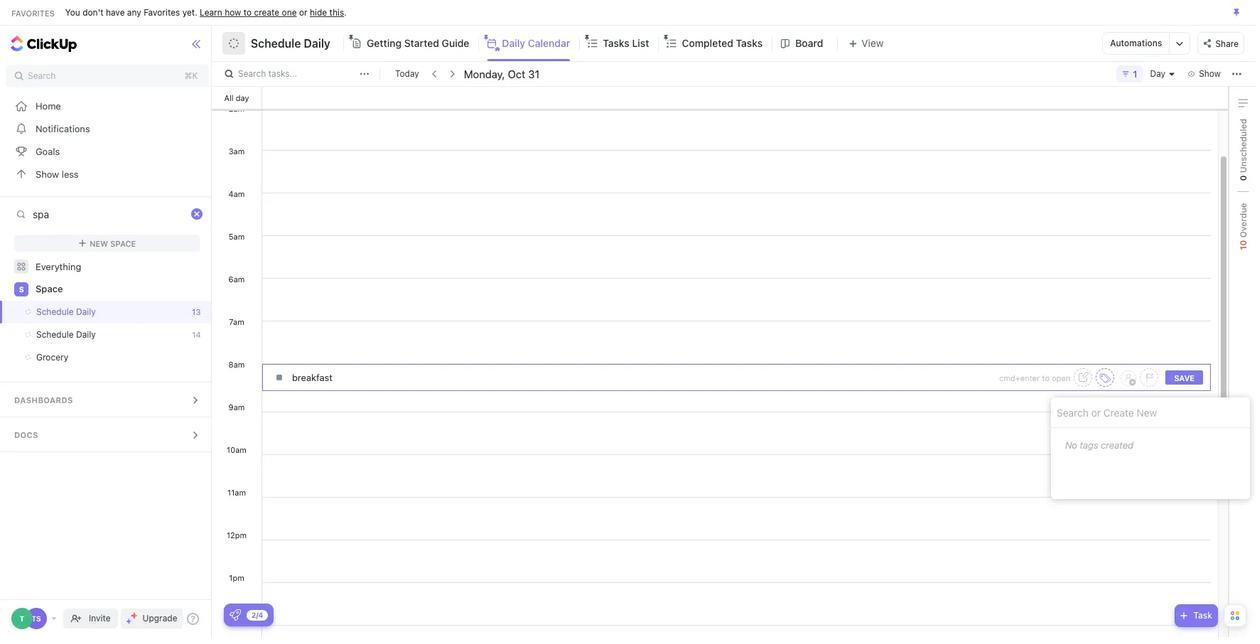 Task type: vqa. For each thing, say whether or not it's contained in the screenshot.
tree in Sidebar navigation
no



Task type: locate. For each thing, give the bounding box(es) containing it.
to left 'open'
[[1043, 373, 1050, 382]]

clear search image
[[192, 209, 202, 219]]

schedule daily link up grocery
[[0, 324, 187, 346]]

you
[[65, 7, 80, 17]]

schedule daily for 13
[[36, 306, 96, 317]]

space right new
[[110, 239, 136, 248]]

calendar
[[528, 37, 571, 49]]

favorites
[[144, 7, 180, 17], [11, 8, 55, 17]]

schedule daily up grocery
[[36, 329, 96, 340]]

search inside sidebar navigation
[[28, 70, 56, 81]]

schedule daily link for 13
[[0, 301, 187, 324]]

0 vertical spatial to
[[244, 7, 252, 17]]

Task Name text field
[[292, 368, 996, 388]]

learn
[[200, 7, 222, 17]]

schedule daily button
[[245, 28, 331, 59]]

schedule daily link up the grocery link at the left bottom
[[0, 301, 187, 324]]

schedule daily inside schedule daily button
[[251, 37, 331, 50]]

no tags created
[[1066, 440, 1134, 451]]

2 schedule daily link from the top
[[0, 324, 187, 346]]

1 vertical spatial schedule daily
[[36, 306, 96, 317]]

tasks left list
[[603, 37, 630, 49]]

1 horizontal spatial tasks
[[737, 37, 763, 49]]

completed
[[682, 37, 734, 49]]

2 tasks from the left
[[737, 37, 763, 49]]

hide
[[310, 7, 327, 17]]

tasks inside 'link'
[[603, 37, 630, 49]]

monday, oct 31
[[464, 67, 540, 80]]

1 schedule daily link from the top
[[0, 301, 187, 324]]

schedule daily down everything on the top left
[[36, 306, 96, 317]]

cmd+enter to open
[[1000, 373, 1071, 382]]

search up home
[[28, 70, 56, 81]]

0 vertical spatial schedule daily
[[251, 37, 331, 50]]

daily down the space link
[[76, 306, 96, 317]]

this
[[330, 7, 344, 17]]

upgrade
[[143, 613, 177, 624]]

to right how
[[244, 7, 252, 17]]

new
[[90, 239, 108, 248]]

5am
[[229, 232, 245, 241]]

all day
[[224, 93, 249, 102]]

2pm
[[229, 616, 245, 625]]

schedule daily
[[251, 37, 331, 50], [36, 306, 96, 317], [36, 329, 96, 340]]

schedule daily link for 14
[[0, 324, 187, 346]]

favorites right any
[[144, 7, 180, 17]]

2/4
[[252, 611, 263, 619]]

docs
[[14, 430, 38, 439]]

daily down hide
[[304, 37, 331, 50]]

schedule daily up "tasks..."
[[251, 37, 331, 50]]

0 horizontal spatial tasks
[[603, 37, 630, 49]]

1 vertical spatial space
[[36, 283, 63, 295]]

show less
[[36, 168, 79, 180]]

1 horizontal spatial space
[[110, 239, 136, 248]]

save
[[1175, 373, 1195, 382]]

board link
[[796, 26, 829, 61]]

10am
[[227, 445, 247, 454]]

space down everything on the top left
[[36, 283, 63, 295]]

all
[[224, 93, 234, 102]]

everything link
[[0, 255, 215, 278]]

tasks...
[[269, 68, 297, 79]]

guide
[[442, 37, 470, 49]]

space
[[110, 239, 136, 248], [36, 283, 63, 295]]

1 vertical spatial schedule
[[36, 306, 74, 317]]

list
[[633, 37, 650, 49]]

schedule daily link
[[0, 301, 187, 324], [0, 324, 187, 346]]

0 horizontal spatial search
[[28, 70, 56, 81]]

share
[[1216, 38, 1239, 49]]

show
[[36, 168, 59, 180]]

3am
[[229, 146, 245, 156]]

search for search tasks...
[[238, 68, 266, 79]]

no
[[1066, 440, 1078, 451]]

daily up the grocery link at the left bottom
[[76, 329, 96, 340]]

10
[[1238, 240, 1249, 250]]

home
[[36, 100, 61, 111]]

notifications link
[[0, 117, 215, 140]]

any
[[127, 7, 141, 17]]

to
[[244, 7, 252, 17], [1043, 373, 1050, 382]]

goals
[[36, 145, 60, 157]]

daily calendar link
[[502, 26, 576, 61]]

0 horizontal spatial favorites
[[11, 8, 55, 17]]

schedule
[[251, 37, 301, 50], [36, 306, 74, 317], [36, 329, 74, 340]]

you don't have any favorites yet. learn how to create one or hide this .
[[65, 7, 347, 17]]

started
[[404, 37, 439, 49]]

4am
[[229, 189, 245, 198]]

schedule inside button
[[251, 37, 301, 50]]

daily
[[304, 37, 331, 50], [502, 37, 526, 49], [76, 306, 96, 317], [76, 329, 96, 340]]

today
[[395, 68, 419, 79]]

1 horizontal spatial favorites
[[144, 7, 180, 17]]

2 vertical spatial schedule
[[36, 329, 74, 340]]

tasks
[[603, 37, 630, 49], [737, 37, 763, 49]]

search for search
[[28, 70, 56, 81]]

2 vertical spatial schedule daily
[[36, 329, 96, 340]]

1 horizontal spatial search
[[238, 68, 266, 79]]

tasks right completed
[[737, 37, 763, 49]]

created
[[1101, 440, 1134, 451]]

new space
[[90, 239, 136, 248]]

daily inside button
[[304, 37, 331, 50]]

daily up oct
[[502, 37, 526, 49]]

search
[[238, 68, 266, 79], [28, 70, 56, 81]]

0 horizontal spatial to
[[244, 7, 252, 17]]

0 horizontal spatial space
[[36, 283, 63, 295]]

create
[[254, 7, 280, 17]]

⌘k
[[185, 70, 198, 81]]

home link
[[0, 95, 215, 117]]

1 vertical spatial to
[[1043, 373, 1050, 382]]

0 vertical spatial schedule
[[251, 37, 301, 50]]

onboarding checklist button element
[[230, 609, 241, 621]]

favorites left the you
[[11, 8, 55, 17]]

space link
[[36, 278, 202, 301]]

schedule daily for 14
[[36, 329, 96, 340]]

search up day
[[238, 68, 266, 79]]

1 tasks from the left
[[603, 37, 630, 49]]



Task type: describe. For each thing, give the bounding box(es) containing it.
14
[[192, 330, 201, 339]]

share button
[[1199, 32, 1245, 55]]

Search or Create New text field
[[1052, 398, 1251, 428]]

.
[[344, 7, 347, 17]]

yet.
[[183, 7, 198, 17]]

notifications
[[36, 123, 90, 134]]

upgrade link
[[121, 609, 183, 629]]

0
[[1238, 175, 1249, 181]]

hide this link
[[310, 7, 344, 17]]

today button
[[393, 67, 422, 81]]

task
[[1194, 610, 1213, 621]]

8am
[[229, 360, 245, 369]]

getting started guide link
[[367, 26, 475, 61]]

how
[[225, 7, 241, 17]]

open
[[1053, 373, 1071, 382]]

automations
[[1111, 38, 1163, 48]]

getting
[[367, 37, 402, 49]]

6am
[[229, 274, 245, 284]]

grocery link
[[0, 346, 187, 369]]

invite
[[89, 613, 111, 624]]

overdue
[[1238, 203, 1249, 240]]

0 vertical spatial space
[[110, 239, 136, 248]]

learn how to create one link
[[200, 7, 297, 17]]

everything
[[36, 261, 81, 272]]

7am
[[229, 317, 244, 326]]

monday,
[[464, 67, 505, 80]]

sidebar navigation
[[0, 26, 215, 637]]

13
[[192, 307, 201, 316]]

grocery
[[36, 352, 68, 363]]

getting started guide
[[367, 37, 470, 49]]

unscheduled
[[1238, 119, 1249, 175]]

completed tasks link
[[682, 26, 769, 61]]

31
[[529, 67, 540, 80]]

automations button
[[1104, 33, 1170, 54]]

tasks list link
[[603, 26, 655, 61]]

dashboards
[[14, 395, 73, 405]]

schedule for 13
[[36, 306, 74, 317]]

1 horizontal spatial to
[[1043, 373, 1050, 382]]

9am
[[229, 402, 245, 412]]

tags
[[1081, 440, 1099, 451]]

search tasks...
[[238, 68, 297, 79]]

schedule for 14
[[36, 329, 74, 340]]

tasks list
[[603, 37, 650, 49]]

less
[[62, 168, 79, 180]]

11am
[[228, 488, 246, 497]]

daily calendar
[[502, 37, 571, 49]]

goals link
[[0, 140, 215, 163]]

don't
[[83, 7, 104, 17]]

day
[[236, 93, 249, 102]]

12pm
[[227, 531, 247, 540]]

one
[[282, 7, 297, 17]]

board
[[796, 37, 824, 49]]

onboarding checklist button image
[[230, 609, 241, 621]]

or
[[299, 7, 308, 17]]

Filter Lists, Docs, & Folders text field
[[33, 203, 188, 225]]

oct
[[508, 67, 526, 80]]

cmd+enter
[[1000, 373, 1041, 382]]

have
[[106, 7, 125, 17]]

2am
[[229, 104, 245, 113]]

Search tasks... text field
[[238, 64, 356, 84]]

1pm
[[229, 573, 244, 582]]

completed tasks
[[682, 37, 763, 49]]



